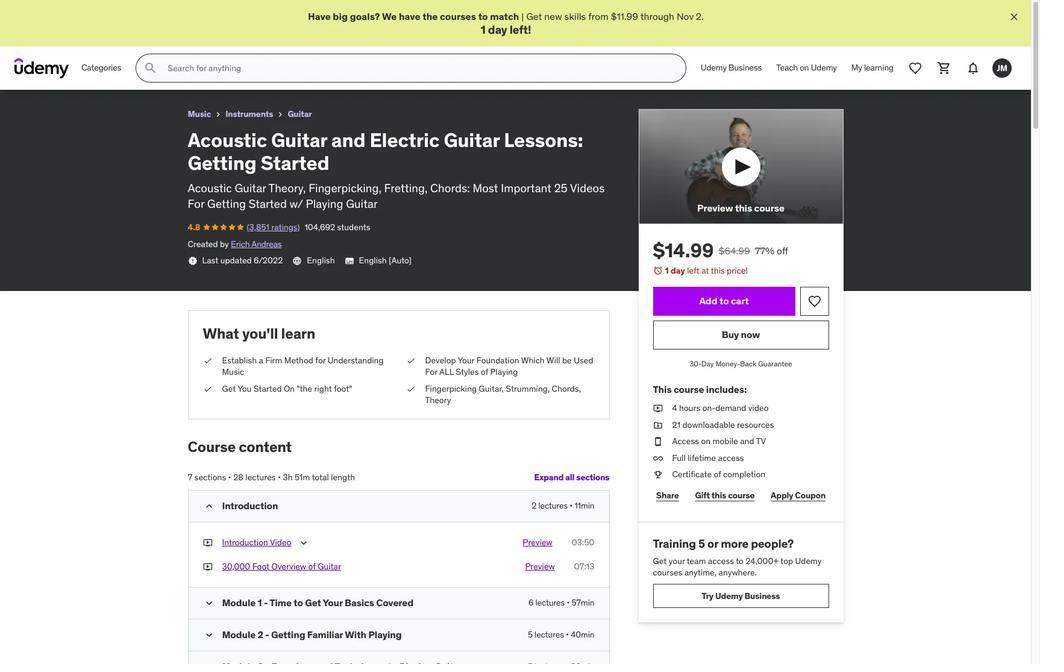Task type: locate. For each thing, give the bounding box(es) containing it.
to right time in the left bottom of the page
[[294, 597, 303, 609]]

sections inside dropdown button
[[576, 472, 610, 483]]

• left 11min at the bottom of page
[[570, 500, 573, 511]]

preview for 07:13
[[525, 561, 555, 572]]

- for time
[[264, 597, 268, 609]]

1 horizontal spatial courses
[[653, 567, 683, 578]]

getting down music link
[[188, 151, 257, 176]]

video
[[270, 537, 291, 548]]

0 vertical spatial 1
[[481, 23, 486, 37]]

1 vertical spatial for
[[425, 367, 438, 377]]

apply
[[771, 490, 794, 501]]

xsmall image for last
[[188, 256, 197, 266]]

xsmall image left guitar link
[[276, 110, 285, 119]]

courses inside the "have big goals? we have the courses to match | get new skills from $11.99 through nov 2. 1 day left!"
[[440, 10, 476, 22]]

5 inside training 5 or more people? get your team access to 24,000+ top udemy courses anytime, anywhere.
[[699, 537, 705, 551]]

1 horizontal spatial and
[[740, 436, 755, 447]]

get inside the "have big goals? we have the courses to match | get new skills from $11.99 through nov 2. 1 day left!"
[[527, 10, 542, 22]]

started left on
[[254, 383, 282, 394]]

• left 57min
[[567, 598, 570, 608]]

1 vertical spatial playing
[[490, 367, 518, 377]]

1 vertical spatial introduction
[[222, 537, 268, 548]]

you
[[238, 383, 252, 394]]

from
[[589, 10, 609, 22]]

module for module 2 - getting familiar with playing
[[222, 629, 256, 641]]

english right closed captions icon
[[359, 255, 387, 266]]

on right teach
[[800, 62, 809, 73]]

lifetime
[[688, 453, 716, 463]]

resources
[[737, 419, 774, 430]]

courses down your
[[653, 567, 683, 578]]

electric
[[370, 128, 440, 153]]

for
[[188, 197, 205, 211], [425, 367, 438, 377]]

lectures right 6
[[536, 598, 565, 608]]

your inside develop your foundation which will be used for all styles of playing
[[458, 355, 475, 366]]

guitar inside button
[[318, 561, 341, 572]]

104,692 students
[[305, 222, 370, 233]]

cart
[[731, 295, 749, 307]]

small image up small image
[[203, 598, 215, 610]]

price!
[[727, 266, 748, 276]]

this for preview
[[735, 202, 752, 214]]

introduction down 28
[[222, 500, 278, 512]]

5 lectures • 40min
[[528, 630, 595, 640]]

acoustic down instruments link
[[188, 128, 267, 153]]

andreas
[[251, 238, 282, 249]]

day inside the "have big goals? we have the courses to match | get new skills from $11.99 through nov 2. 1 day left!"
[[488, 23, 507, 37]]

of right the styles
[[481, 367, 488, 377]]

getting down time in the left bottom of the page
[[271, 629, 305, 641]]

your up the styles
[[458, 355, 475, 366]]

udemy left my
[[811, 62, 837, 73]]

1 small image from the top
[[203, 500, 215, 512]]

getting up by
[[207, 197, 246, 211]]

of inside develop your foundation which will be used for all styles of playing
[[481, 367, 488, 377]]

"the
[[297, 383, 312, 394]]

course
[[754, 202, 785, 214], [674, 383, 704, 395], [728, 490, 755, 501]]

this right at in the right top of the page
[[711, 266, 725, 276]]

1 vertical spatial preview
[[523, 537, 553, 548]]

0 vertical spatial for
[[188, 197, 205, 211]]

day down match
[[488, 23, 507, 37]]

guitar down guitar link
[[271, 128, 327, 153]]

categories button
[[74, 54, 129, 83]]

xsmall image for access
[[653, 436, 663, 448]]

courses right the
[[440, 10, 476, 22]]

$14.99 $64.99 77% off
[[653, 238, 788, 263]]

2 english from the left
[[359, 255, 387, 266]]

module right small image
[[222, 629, 256, 641]]

shopping cart with 0 items image
[[937, 61, 952, 75]]

getting
[[188, 151, 257, 176], [207, 197, 246, 211], [271, 629, 305, 641]]

lectures right 28
[[246, 472, 276, 483]]

1 horizontal spatial your
[[458, 355, 475, 366]]

lectures down expand
[[539, 500, 568, 511]]

course inside button
[[754, 202, 785, 214]]

03:50
[[572, 537, 595, 548]]

establish
[[222, 355, 257, 366]]

gift
[[695, 490, 710, 501]]

1 acoustic from the top
[[188, 128, 267, 153]]

this inside button
[[735, 202, 752, 214]]

1 vertical spatial 5
[[528, 630, 533, 640]]

access
[[672, 436, 699, 447]]

playing down foundation
[[490, 367, 518, 377]]

introduction inside button
[[222, 537, 268, 548]]

2.
[[696, 10, 704, 22]]

develop your foundation which will be used for all styles of playing
[[425, 355, 594, 377]]

course content
[[188, 438, 292, 456]]

1 horizontal spatial of
[[481, 367, 488, 377]]

0 horizontal spatial 5
[[528, 630, 533, 640]]

xsmall image left theory
[[406, 383, 416, 395]]

big
[[333, 10, 348, 22]]

guitar up 'module 1 - time to get your basics covered'
[[318, 561, 341, 572]]

english right course language "image"
[[307, 255, 335, 266]]

0 vertical spatial day
[[488, 23, 507, 37]]

english
[[307, 255, 335, 266], [359, 255, 387, 266]]

0 horizontal spatial 2
[[258, 629, 263, 641]]

57min
[[572, 598, 595, 608]]

udemy right "top"
[[795, 556, 822, 567]]

small image
[[203, 500, 215, 512], [203, 598, 215, 610]]

preview up $14.99 $64.99 77% off
[[697, 202, 733, 214]]

1 left left!
[[481, 23, 486, 37]]

updated
[[220, 255, 252, 266]]

6/2022
[[254, 255, 283, 266]]

people?
[[751, 537, 794, 551]]

2 vertical spatial playing
[[368, 629, 402, 641]]

course up "77%"
[[754, 202, 785, 214]]

preview up 6
[[525, 561, 555, 572]]

- left time in the left bottom of the page
[[264, 597, 268, 609]]

xsmall image left you
[[203, 383, 212, 395]]

1 vertical spatial small image
[[203, 598, 215, 610]]

0 vertical spatial 5
[[699, 537, 705, 551]]

preview down 2 lectures • 11min
[[523, 537, 553, 548]]

my
[[852, 62, 862, 73]]

for down develop
[[425, 367, 438, 377]]

1 left time in the left bottom of the page
[[258, 597, 262, 609]]

- for getting
[[265, 629, 269, 641]]

1 vertical spatial acoustic
[[188, 181, 232, 195]]

alarm image
[[653, 266, 663, 276]]

foundation
[[477, 355, 519, 366]]

off
[[777, 245, 788, 257]]

|
[[522, 10, 524, 22]]

acoustic
[[188, 128, 267, 153], [188, 181, 232, 195]]

and up fingerpicking,
[[331, 128, 366, 153]]

2 introduction from the top
[[222, 537, 268, 548]]

1 vertical spatial your
[[323, 597, 343, 609]]

course down completion
[[728, 490, 755, 501]]

udemy image
[[14, 58, 69, 78]]

1 horizontal spatial sections
[[576, 472, 610, 483]]

0 horizontal spatial playing
[[306, 197, 343, 211]]

foot
[[252, 561, 270, 572]]

buy now
[[722, 329, 760, 341]]

music
[[188, 109, 211, 119], [222, 367, 244, 377]]

courses
[[440, 10, 476, 22], [653, 567, 683, 578]]

0 vertical spatial -
[[264, 597, 268, 609]]

1 vertical spatial course
[[674, 383, 704, 395]]

introduction up 30,000
[[222, 537, 268, 548]]

acoustic up the 4.8
[[188, 181, 232, 195]]

1 vertical spatial access
[[708, 556, 734, 567]]

closed captions image
[[345, 256, 354, 266]]

2
[[532, 500, 537, 511], [258, 629, 263, 641]]

30-
[[690, 359, 702, 368]]

access down or
[[708, 556, 734, 567]]

course up hours
[[674, 383, 704, 395]]

apply coupon
[[771, 490, 826, 501]]

0 vertical spatial your
[[458, 355, 475, 366]]

top
[[781, 556, 793, 567]]

overview
[[272, 561, 306, 572]]

6
[[529, 598, 534, 608]]

udemy inside "link"
[[715, 591, 743, 601]]

24,000+
[[746, 556, 779, 567]]

xsmall image
[[214, 110, 223, 119], [188, 256, 197, 266], [203, 383, 212, 395], [653, 436, 663, 448], [653, 453, 663, 464], [653, 469, 663, 481]]

2 right small image
[[258, 629, 263, 641]]

1 vertical spatial day
[[671, 266, 685, 276]]

0 horizontal spatial english
[[307, 255, 335, 266]]

0 vertical spatial introduction
[[222, 500, 278, 512]]

lectures left 40min
[[535, 630, 564, 640]]

small image for introduction
[[203, 500, 215, 512]]

0 horizontal spatial of
[[308, 561, 316, 572]]

access down mobile
[[718, 453, 744, 463]]

2 vertical spatial course
[[728, 490, 755, 501]]

lectures for module 2 - getting familiar with playing
[[535, 630, 564, 640]]

1 introduction from the top
[[222, 500, 278, 512]]

guitar down fingerpicking,
[[346, 197, 378, 211]]

2 vertical spatial of
[[308, 561, 316, 572]]

1 horizontal spatial music
[[222, 367, 244, 377]]

of right overview
[[308, 561, 316, 572]]

0 horizontal spatial and
[[331, 128, 366, 153]]

music down "establish"
[[222, 367, 244, 377]]

started up theory,
[[261, 151, 329, 176]]

2 module from the top
[[222, 629, 256, 641]]

0 horizontal spatial courses
[[440, 10, 476, 22]]

- left the familiar
[[265, 629, 269, 641]]

30,000 foot overview of guitar button
[[222, 561, 341, 573]]

0 horizontal spatial sections
[[194, 472, 226, 483]]

0 vertical spatial playing
[[306, 197, 343, 211]]

0 vertical spatial module
[[222, 597, 256, 609]]

most
[[473, 181, 498, 195]]

sections right 7
[[194, 472, 226, 483]]

1 module from the top
[[222, 597, 256, 609]]

playing
[[306, 197, 343, 211], [490, 367, 518, 377], [368, 629, 402, 641]]

udemy business
[[701, 62, 762, 73]]

lessons:
[[504, 128, 583, 153]]

establish a firm method for understanding music
[[222, 355, 384, 377]]

0 vertical spatial of
[[481, 367, 488, 377]]

2 down expand
[[532, 500, 537, 511]]

and left tv
[[740, 436, 755, 447]]

1 vertical spatial and
[[740, 436, 755, 447]]

for up the 4.8
[[188, 197, 205, 211]]

1 horizontal spatial day
[[671, 266, 685, 276]]

chords,
[[552, 383, 581, 394]]

1 horizontal spatial 5
[[699, 537, 705, 551]]

of inside button
[[308, 561, 316, 572]]

xsmall image left full
[[653, 453, 663, 464]]

started up the (3,851 ratings)
[[249, 197, 287, 211]]

0 vertical spatial this
[[735, 202, 752, 214]]

0 vertical spatial acoustic
[[188, 128, 267, 153]]

what
[[203, 324, 239, 343]]

0 vertical spatial small image
[[203, 500, 215, 512]]

1 right alarm "image"
[[665, 266, 669, 276]]

foot"
[[334, 383, 352, 394]]

training
[[653, 537, 696, 551]]

2 horizontal spatial 1
[[665, 266, 669, 276]]

your
[[669, 556, 685, 567]]

0 vertical spatial and
[[331, 128, 366, 153]]

0 vertical spatial on
[[800, 62, 809, 73]]

xsmall image left the last
[[188, 256, 197, 266]]

day left 'left'
[[671, 266, 685, 276]]

sections
[[194, 472, 226, 483], [576, 472, 610, 483]]

or
[[708, 537, 719, 551]]

module down 30,000
[[222, 597, 256, 609]]

0 horizontal spatial for
[[188, 197, 205, 211]]

udemy right the try in the right bottom of the page
[[715, 591, 743, 601]]

1 vertical spatial courses
[[653, 567, 683, 578]]

1 inside the "have big goals? we have the courses to match | get new skills from $11.99 through nov 2. 1 day left!"
[[481, 23, 486, 37]]

xsmall image left 30,000
[[203, 561, 212, 573]]

xsmall image left 4
[[653, 403, 663, 415]]

2 horizontal spatial playing
[[490, 367, 518, 377]]

to up 'anywhere.'
[[736, 556, 744, 567]]

0 horizontal spatial on
[[701, 436, 711, 447]]

guitar right instruments at left
[[288, 109, 312, 119]]

lectures
[[246, 472, 276, 483], [539, 500, 568, 511], [536, 598, 565, 608], [535, 630, 564, 640]]

1 horizontal spatial on
[[800, 62, 809, 73]]

get up module 2 - getting familiar with playing
[[305, 597, 321, 609]]

get right the |
[[527, 10, 542, 22]]

sections right "all"
[[576, 472, 610, 483]]

30,000 foot overview of guitar
[[222, 561, 341, 572]]

1 vertical spatial 1
[[665, 266, 669, 276]]

2 vertical spatial preview
[[525, 561, 555, 572]]

1 vertical spatial getting
[[207, 197, 246, 211]]

this right gift at the right bottom of page
[[712, 490, 727, 501]]

5 down 6
[[528, 630, 533, 640]]

now
[[741, 329, 760, 341]]

on up full lifetime access
[[701, 436, 711, 447]]

5
[[699, 537, 705, 551], [528, 630, 533, 640]]

0 vertical spatial getting
[[188, 151, 257, 176]]

video
[[749, 403, 769, 414]]

2 small image from the top
[[203, 598, 215, 610]]

try udemy business
[[702, 591, 780, 601]]

1 vertical spatial of
[[714, 469, 721, 480]]

1 vertical spatial -
[[265, 629, 269, 641]]

1 vertical spatial 2
[[258, 629, 263, 641]]

through
[[641, 10, 675, 22]]

1 horizontal spatial english
[[359, 255, 387, 266]]

this up '$64.99'
[[735, 202, 752, 214]]

business inside "link"
[[745, 591, 780, 601]]

1 vertical spatial module
[[222, 629, 256, 641]]

2 horizontal spatial of
[[714, 469, 721, 480]]

show lecture description image
[[297, 537, 310, 549]]

submit search image
[[144, 61, 158, 75]]

expand all sections
[[534, 472, 610, 483]]

music left instruments at left
[[188, 109, 211, 119]]

my learning
[[852, 62, 894, 73]]

0 horizontal spatial 1
[[258, 597, 262, 609]]

xsmall image for get
[[203, 383, 212, 395]]

0 vertical spatial business
[[729, 62, 762, 73]]

teach on udemy link
[[769, 54, 844, 83]]

0 horizontal spatial day
[[488, 23, 507, 37]]

1 vertical spatial business
[[745, 591, 780, 601]]

your left basics
[[323, 597, 343, 609]]

erich
[[231, 238, 250, 249]]

xsmall image down the what
[[203, 355, 212, 367]]

77%
[[755, 245, 775, 257]]

0 vertical spatial course
[[754, 202, 785, 214]]

tv
[[756, 436, 766, 447]]

lectures for introduction
[[539, 500, 568, 511]]

5 left or
[[699, 537, 705, 551]]

playing right with
[[368, 629, 402, 641]]

match
[[490, 10, 519, 22]]

1 vertical spatial on
[[701, 436, 711, 447]]

used
[[574, 355, 594, 366]]

have big goals? we have the courses to match | get new skills from $11.99 through nov 2. 1 day left!
[[308, 10, 704, 37]]

0 horizontal spatial music
[[188, 109, 211, 119]]

the
[[423, 10, 438, 22]]

1 horizontal spatial 1
[[481, 23, 486, 37]]

to left cart
[[720, 295, 729, 307]]

preview for 03:50
[[523, 537, 553, 548]]

small image down the course
[[203, 500, 215, 512]]

• left 40min
[[566, 630, 569, 640]]

$14.99
[[653, 238, 714, 263]]

xsmall image
[[276, 110, 285, 119], [203, 355, 212, 367], [406, 355, 416, 367], [406, 383, 416, 395], [653, 403, 663, 415], [653, 419, 663, 431], [203, 537, 212, 549], [203, 561, 212, 573]]

of down full lifetime access
[[714, 469, 721, 480]]

to left match
[[478, 10, 488, 22]]

1 horizontal spatial 2
[[532, 500, 537, 511]]

full
[[672, 453, 686, 463]]

xsmall image up the share
[[653, 469, 663, 481]]

instruments link
[[226, 107, 273, 122]]

1 vertical spatial music
[[222, 367, 244, 377]]

xsmall image left access
[[653, 436, 663, 448]]

introduction for introduction video
[[222, 537, 268, 548]]

2 vertical spatial this
[[712, 490, 727, 501]]

business left teach
[[729, 62, 762, 73]]

0 vertical spatial preview
[[697, 202, 733, 214]]

business down 'anywhere.'
[[745, 591, 780, 601]]

0 vertical spatial started
[[261, 151, 329, 176]]

2 vertical spatial started
[[254, 383, 282, 394]]

training 5 or more people? get your team access to 24,000+ top udemy courses anytime, anywhere.
[[653, 537, 822, 578]]

money-
[[716, 359, 740, 368]]

104,692
[[305, 222, 335, 233]]

1 horizontal spatial playing
[[368, 629, 402, 641]]

playing up 104,692
[[306, 197, 343, 211]]

on for access
[[701, 436, 711, 447]]

playing inside the acoustic guitar and electric guitar lessons: getting started acoustic guitar theory, fingerpicking, fretting, chords: most important 25 videos for getting started w/ playing guitar
[[306, 197, 343, 211]]

1 horizontal spatial for
[[425, 367, 438, 377]]

get left your
[[653, 556, 667, 567]]

teach on udemy
[[777, 62, 837, 73]]

add
[[700, 295, 718, 307]]

0 vertical spatial courses
[[440, 10, 476, 22]]

1 english from the left
[[307, 255, 335, 266]]



Task type: vqa. For each thing, say whether or not it's contained in the screenshot.
ASG
no



Task type: describe. For each thing, give the bounding box(es) containing it.
music link
[[188, 107, 211, 122]]

you'll
[[242, 324, 278, 343]]

categories
[[81, 62, 121, 73]]

2 vertical spatial getting
[[271, 629, 305, 641]]

ratings)
[[271, 222, 300, 233]]

share button
[[653, 483, 682, 508]]

module 1 - time to get your basics covered
[[222, 597, 414, 609]]

0 vertical spatial 2
[[532, 500, 537, 511]]

add to cart button
[[653, 287, 795, 316]]

small image for module 1 - time to get your basics covered
[[203, 598, 215, 610]]

course
[[188, 438, 236, 456]]

on-
[[703, 403, 716, 414]]

• for module 2 - getting familiar with playing
[[566, 630, 569, 640]]

xsmall image for certificate
[[653, 469, 663, 481]]

get left you
[[222, 383, 236, 394]]

goals?
[[350, 10, 380, 22]]

have
[[308, 10, 331, 22]]

learn
[[281, 324, 315, 343]]

1 vertical spatial started
[[249, 197, 287, 211]]

module for module 1 - time to get your basics covered
[[222, 597, 256, 609]]

11min
[[575, 500, 595, 511]]

0 vertical spatial access
[[718, 453, 744, 463]]

instruments
[[226, 109, 273, 119]]

1 vertical spatial this
[[711, 266, 725, 276]]

preview inside button
[[697, 202, 733, 214]]

will
[[547, 355, 560, 366]]

notifications image
[[966, 61, 981, 75]]

with
[[345, 629, 366, 641]]

demand
[[716, 403, 747, 414]]

total
[[312, 472, 329, 483]]

jm
[[997, 63, 1008, 73]]

1 day left at this price!
[[665, 266, 748, 276]]

to inside training 5 or more people? get your team access to 24,000+ top udemy courses anytime, anywhere.
[[736, 556, 744, 567]]

for inside the acoustic guitar and electric guitar lessons: getting started acoustic guitar theory, fingerpicking, fretting, chords: most important 25 videos for getting started w/ playing guitar
[[188, 197, 205, 211]]

basics
[[345, 597, 374, 609]]

28
[[233, 472, 243, 483]]

length
[[331, 472, 355, 483]]

this for gift
[[712, 490, 727, 501]]

$11.99
[[611, 10, 638, 22]]

a
[[259, 355, 263, 366]]

last
[[202, 255, 218, 266]]

xsmall image left 21 at the right of page
[[653, 419, 663, 431]]

• for module 1 - time to get your basics covered
[[567, 598, 570, 608]]

english for english [auto]
[[359, 255, 387, 266]]

xsmall image for full
[[653, 453, 663, 464]]

this course includes:
[[653, 383, 747, 395]]

courses inside training 5 or more people? get your team access to 24,000+ top udemy courses anytime, anywhere.
[[653, 567, 683, 578]]

guitar left theory,
[[235, 181, 266, 195]]

small image
[[203, 630, 215, 642]]

try
[[702, 591, 714, 601]]

guitar up most
[[444, 128, 500, 153]]

3h 51m
[[283, 472, 310, 483]]

mobile
[[713, 436, 738, 447]]

be
[[562, 355, 572, 366]]

chords:
[[430, 181, 470, 195]]

udemy down 2.
[[701, 62, 727, 73]]

created by erich andreas
[[188, 238, 282, 249]]

share
[[656, 490, 679, 501]]

covered
[[376, 597, 414, 609]]

for inside develop your foundation which will be used for all styles of playing
[[425, 367, 438, 377]]

my learning link
[[844, 54, 901, 83]]

buy now button
[[653, 321, 829, 350]]

7
[[188, 472, 192, 483]]

introduction video button
[[222, 537, 291, 551]]

gift this course link
[[692, 483, 758, 508]]

2 acoustic from the top
[[188, 181, 232, 195]]

develop
[[425, 355, 456, 366]]

and inside the acoustic guitar and electric guitar lessons: getting started acoustic guitar theory, fingerpicking, fretting, chords: most important 25 videos for getting started w/ playing guitar
[[331, 128, 366, 153]]

introduction for introduction
[[222, 500, 278, 512]]

english for english
[[307, 255, 335, 266]]

2 vertical spatial 1
[[258, 597, 262, 609]]

skills
[[565, 10, 586, 22]]

[auto]
[[389, 255, 412, 266]]

theory
[[425, 395, 451, 406]]

to inside the "have big goals? we have the courses to match | get new skills from $11.99 through nov 2. 1 day left!"
[[478, 10, 488, 22]]

students
[[337, 222, 370, 233]]

includes:
[[706, 383, 747, 395]]

• left 28
[[228, 472, 231, 483]]

english [auto]
[[359, 255, 412, 266]]

introduction video
[[222, 537, 291, 548]]

right
[[314, 383, 332, 394]]

0 horizontal spatial your
[[323, 597, 343, 609]]

w/
[[290, 197, 303, 211]]

course for preview this course
[[754, 202, 785, 214]]

hours
[[679, 403, 701, 414]]

• left the 3h 51m
[[278, 472, 281, 483]]

add to wishlist image
[[807, 294, 822, 309]]

add to cart
[[700, 295, 749, 307]]

theory,
[[269, 181, 306, 195]]

xsmall image left introduction video
[[203, 537, 212, 549]]

learning
[[864, 62, 894, 73]]

(3,851 ratings)
[[247, 222, 300, 233]]

get inside training 5 or more people? get your team access to 24,000+ top udemy courses anytime, anywhere.
[[653, 556, 667, 567]]

fingerpicking guitar, strumming, chords, theory
[[425, 383, 581, 406]]

nov
[[677, 10, 694, 22]]

udemy inside training 5 or more people? get your team access to 24,000+ top udemy courses anytime, anywhere.
[[795, 556, 822, 567]]

course language image
[[293, 256, 302, 266]]

music inside establish a firm method for understanding music
[[222, 367, 244, 377]]

21
[[672, 419, 681, 430]]

lectures for module 1 - time to get your basics covered
[[536, 598, 565, 608]]

understanding
[[328, 355, 384, 366]]

content
[[239, 438, 292, 456]]

strumming,
[[506, 383, 550, 394]]

wishlist image
[[908, 61, 923, 75]]

we
[[382, 10, 397, 22]]

to inside button
[[720, 295, 729, 307]]

xsmall image right music link
[[214, 110, 223, 119]]

by
[[220, 238, 229, 249]]

xsmall image left develop
[[406, 355, 416, 367]]

close image
[[1009, 11, 1021, 23]]

module 2 - getting familiar with playing
[[222, 629, 402, 641]]

7 sections • 28 lectures • 3h 51m total length
[[188, 472, 355, 483]]

Search for anything text field
[[165, 58, 671, 78]]

course for gift this course
[[728, 490, 755, 501]]

access on mobile and tv
[[672, 436, 766, 447]]

2 lectures • 11min
[[532, 500, 595, 511]]

anytime,
[[685, 567, 717, 578]]

playing inside develop your foundation which will be used for all styles of playing
[[490, 367, 518, 377]]

• for introduction
[[570, 500, 573, 511]]

access inside training 5 or more people? get your team access to 24,000+ top udemy courses anytime, anywhere.
[[708, 556, 734, 567]]

0 vertical spatial music
[[188, 109, 211, 119]]

$64.99
[[719, 245, 750, 257]]

guitar,
[[479, 383, 504, 394]]

preview this course button
[[639, 109, 844, 225]]

acoustic guitar and electric guitar lessons: getting started acoustic guitar theory, fingerpicking, fretting, chords: most important 25 videos for getting started w/ playing guitar
[[188, 128, 605, 211]]

on for teach
[[800, 62, 809, 73]]



